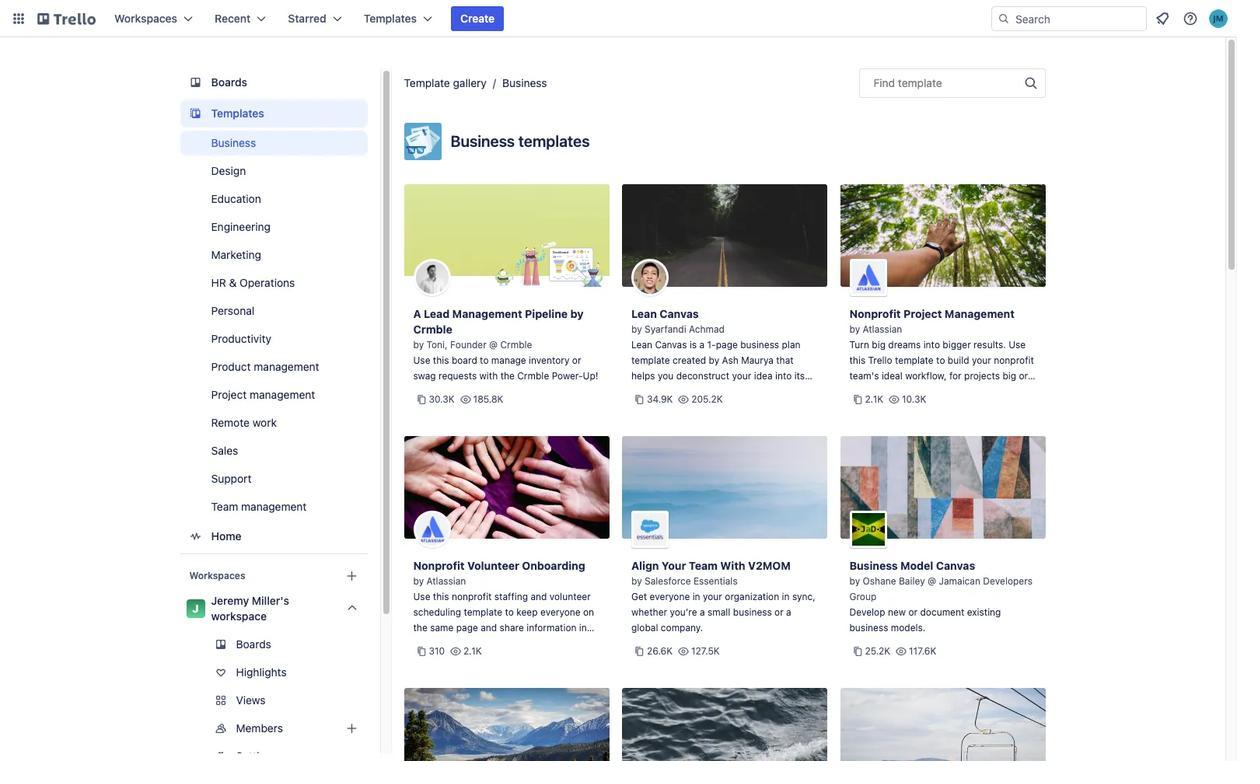 Task type: describe. For each thing, give the bounding box(es) containing it.
idea
[[754, 370, 773, 382]]

atlassian for volunteer
[[427, 576, 466, 587]]

with
[[721, 559, 746, 572]]

views link
[[180, 688, 383, 713]]

page inside lean canvas by syarfandi achmad lean canvas is a 1-page business plan template created by ash maurya that helps you deconstruct your idea into its key assumptions.
[[716, 339, 738, 351]]

34.9k
[[647, 394, 673, 405]]

essentials
[[694, 576, 738, 587]]

nonprofit inside nonprofit volunteer onboarding by atlassian use this nonprofit staffing and volunteer scheduling template to keep everyone on the same page and share information in real-time.
[[452, 591, 492, 603]]

get
[[632, 591, 647, 603]]

engineering link
[[180, 215, 367, 240]]

create
[[460, 12, 495, 25]]

sales link
[[180, 439, 367, 464]]

atlassian image
[[413, 511, 451, 548]]

or inside nonprofit project management by atlassian turn big dreams into bigger results. use this trello template to build your nonprofit team's ideal workflow, for projects big or small.
[[1019, 370, 1028, 382]]

or inside business model canvas by oshane bailey @ jamaican developers group develop new or document existing business models.
[[909, 607, 918, 618]]

a inside lean canvas by syarfandi achmad lean canvas is a 1-page business plan template created by ash maurya that helps you deconstruct your idea into its key assumptions.
[[700, 339, 705, 351]]

a
[[413, 307, 421, 320]]

document
[[920, 607, 965, 618]]

product
[[211, 360, 251, 373]]

1-
[[707, 339, 716, 351]]

by right pipeline
[[571, 307, 584, 320]]

organization
[[725, 591, 779, 603]]

10.3k
[[902, 394, 927, 405]]

1 vertical spatial canvas
[[655, 339, 687, 351]]

business down gallery
[[451, 132, 515, 150]]

business templates
[[451, 132, 590, 150]]

jeremy
[[211, 594, 249, 607]]

ideal
[[882, 370, 903, 382]]

page inside nonprofit volunteer onboarding by atlassian use this nonprofit staffing and volunteer scheduling template to keep everyone on the same page and share information in real-time.
[[456, 622, 478, 634]]

0 horizontal spatial and
[[481, 622, 497, 634]]

model
[[901, 559, 934, 572]]

business inside lean canvas by syarfandi achmad lean canvas is a 1-page business plan template created by ash maurya that helps you deconstruct your idea into its key assumptions.
[[741, 339, 779, 351]]

0 vertical spatial big
[[872, 339, 886, 351]]

assumptions.
[[649, 386, 708, 397]]

team's
[[850, 370, 879, 382]]

key
[[632, 386, 647, 397]]

management for lead
[[452, 307, 522, 320]]

0 vertical spatial and
[[531, 591, 547, 603]]

business model canvas by oshane bailey @ jamaican developers group develop new or document existing business models.
[[850, 559, 1033, 634]]

sync,
[[792, 591, 816, 603]]

search image
[[998, 12, 1010, 25]]

nonprofit inside nonprofit project management by atlassian turn big dreams into bigger results. use this trello template to build your nonprofit team's ideal workflow, for projects big or small.
[[994, 355, 1034, 366]]

canvas inside business model canvas by oshane bailey @ jamaican developers group develop new or document existing business models.
[[936, 559, 976, 572]]

by inside nonprofit project management by atlassian turn big dreams into bigger results. use this trello template to build your nonprofit team's ideal workflow, for projects big or small.
[[850, 324, 860, 335]]

deconstruct
[[676, 370, 730, 382]]

template inside field
[[898, 76, 942, 89]]

workflow,
[[905, 370, 947, 382]]

helps
[[632, 370, 655, 382]]

127.5k
[[691, 646, 720, 657]]

0 vertical spatial crmble
[[413, 323, 453, 336]]

time.
[[434, 638, 456, 649]]

support link
[[180, 467, 367, 492]]

1 vertical spatial crmble
[[500, 339, 532, 351]]

created
[[673, 355, 706, 366]]

hr & operations link
[[180, 271, 367, 296]]

this for turn
[[850, 355, 866, 366]]

productivity link
[[180, 327, 367, 352]]

management for team management
[[241, 500, 307, 513]]

a lead management pipeline by crmble by toni, founder @ crmble use this board to manage inventory or swag requests with the crmble power-up!
[[413, 307, 599, 382]]

boards link for views
[[180, 632, 367, 657]]

or inside align your team with v2mom by salesforce essentials get everyone in your organization in sync, whether you're a small business or a global company.
[[775, 607, 784, 618]]

pipeline
[[525, 307, 568, 320]]

syarfandi
[[645, 324, 686, 335]]

30.3k
[[429, 394, 455, 405]]

2 vertical spatial crmble
[[517, 370, 549, 382]]

results.
[[974, 339, 1006, 351]]

views
[[236, 694, 266, 707]]

design
[[211, 164, 246, 177]]

hr & operations
[[211, 276, 295, 289]]

keep
[[517, 607, 538, 618]]

salesforce
[[645, 576, 691, 587]]

dreams
[[888, 339, 921, 351]]

remote work
[[211, 416, 277, 429]]

by left toni,
[[413, 339, 424, 351]]

power-
[[552, 370, 583, 382]]

founder
[[450, 339, 487, 351]]

share
[[500, 622, 524, 634]]

group
[[850, 591, 877, 603]]

home link
[[180, 523, 367, 551]]

template gallery
[[404, 76, 487, 89]]

scheduling
[[413, 607, 461, 618]]

26.6k
[[647, 646, 673, 657]]

by down the 1-
[[709, 355, 720, 366]]

remote work link
[[180, 411, 367, 436]]

@ inside business model canvas by oshane bailey @ jamaican developers group develop new or document existing business models.
[[928, 576, 937, 587]]

product management link
[[180, 355, 367, 380]]

0 horizontal spatial team
[[211, 500, 238, 513]]

use for nonprofit project management
[[1009, 339, 1026, 351]]

1 vertical spatial business link
[[180, 131, 367, 156]]

new
[[888, 607, 906, 618]]

highlights
[[236, 666, 287, 679]]

use inside nonprofit volunteer onboarding by atlassian use this nonprofit staffing and volunteer scheduling template to keep everyone on the same page and share information in real-time.
[[413, 591, 430, 603]]

develop
[[850, 607, 886, 618]]

management for product management
[[254, 360, 319, 373]]

jeremy miller's workspace
[[211, 594, 289, 623]]

boards for home
[[211, 75, 247, 89]]

add image
[[343, 719, 361, 738]]

bailey
[[899, 576, 925, 587]]

team management
[[211, 500, 307, 513]]

0 notifications image
[[1153, 9, 1172, 28]]

template inside nonprofit project management by atlassian turn big dreams into bigger results. use this trello template to build your nonprofit team's ideal workflow, for projects big or small.
[[895, 355, 934, 366]]

project management
[[211, 388, 315, 401]]

primary element
[[0, 0, 1237, 37]]

management for project
[[945, 307, 1015, 320]]

requests
[[439, 370, 477, 382]]

or inside a lead management pipeline by crmble by toni, founder @ crmble use this board to manage inventory or swag requests with the crmble power-up!
[[572, 355, 581, 366]]

0 horizontal spatial templates
[[211, 107, 264, 120]]

to inside nonprofit volunteer onboarding by atlassian use this nonprofit staffing and volunteer scheduling template to keep everyone on the same page and share information in real-time.
[[505, 607, 514, 618]]

back to home image
[[37, 6, 96, 31]]

plan
[[782, 339, 801, 351]]

ash
[[722, 355, 739, 366]]

template
[[404, 76, 450, 89]]

forward image inside members link
[[364, 719, 383, 738]]

starred button
[[279, 6, 351, 31]]

this for crmble
[[433, 355, 449, 366]]

remote
[[211, 416, 250, 429]]

template gallery link
[[404, 76, 487, 89]]

turn
[[850, 339, 869, 351]]

personal
[[211, 304, 254, 317]]

atlassian image
[[850, 259, 887, 296]]

is
[[690, 339, 697, 351]]

staffing
[[495, 591, 528, 603]]

toni,
[[427, 339, 448, 351]]

productivity
[[211, 332, 271, 345]]

1 horizontal spatial in
[[693, 591, 700, 603]]

you
[[658, 370, 674, 382]]

miller's
[[252, 594, 289, 607]]

recent button
[[205, 6, 276, 31]]

oshane bailey @ jamaican developers group image
[[850, 511, 887, 548]]

on
[[583, 607, 594, 618]]

whether
[[632, 607, 667, 618]]

1 horizontal spatial business link
[[502, 76, 547, 89]]

2 horizontal spatial in
[[782, 591, 790, 603]]



Task type: locate. For each thing, give the bounding box(es) containing it.
business up "oshane"
[[850, 559, 898, 572]]

find template
[[874, 76, 942, 89]]

your inside align your team with v2mom by salesforce essentials get everyone in your organization in sync, whether you're a small business or a global company.
[[703, 591, 722, 603]]

models.
[[891, 622, 926, 634]]

this inside a lead management pipeline by crmble by toni, founder @ crmble use this board to manage inventory or swag requests with the crmble power-up!
[[433, 355, 449, 366]]

atlassian up dreams
[[863, 324, 902, 335]]

boards link for home
[[180, 68, 367, 96]]

0 vertical spatial everyone
[[650, 591, 690, 603]]

trello
[[868, 355, 893, 366]]

0 vertical spatial workspaces
[[114, 12, 177, 25]]

page right same on the left
[[456, 622, 478, 634]]

support
[[211, 472, 252, 485]]

real-
[[413, 638, 434, 649]]

business inside align your team with v2mom by salesforce essentials get everyone in your organization in sync, whether you're a small business or a global company.
[[733, 607, 772, 618]]

company.
[[661, 622, 703, 634]]

0 vertical spatial lean
[[632, 307, 657, 320]]

use inside nonprofit project management by atlassian turn big dreams into bigger results. use this trello template to build your nonprofit team's ideal workflow, for projects big or small.
[[1009, 339, 1026, 351]]

everyone up information
[[540, 607, 581, 618]]

0 vertical spatial the
[[501, 370, 515, 382]]

0 vertical spatial canvas
[[660, 307, 699, 320]]

template
[[898, 76, 942, 89], [632, 355, 670, 366], [895, 355, 934, 366], [464, 607, 503, 618]]

and up keep
[[531, 591, 547, 603]]

use up swag
[[413, 355, 430, 366]]

forward image inside views link
[[364, 691, 383, 710]]

recent
[[215, 12, 251, 25]]

management down product management link
[[250, 388, 315, 401]]

1 horizontal spatial big
[[1003, 370, 1017, 382]]

members link
[[180, 716, 383, 741]]

this up "scheduling"
[[433, 591, 449, 603]]

nonprofit volunteer onboarding by atlassian use this nonprofit staffing and volunteer scheduling template to keep everyone on the same page and share information in real-time.
[[413, 559, 594, 649]]

lean up syarfandi
[[632, 307, 657, 320]]

0 horizontal spatial nonprofit
[[452, 591, 492, 603]]

use inside a lead management pipeline by crmble by toni, founder @ crmble use this board to manage inventory or swag requests with the crmble power-up!
[[413, 355, 430, 366]]

0 horizontal spatial workspaces
[[114, 12, 177, 25]]

1 vertical spatial boards link
[[180, 632, 367, 657]]

business right gallery
[[502, 76, 547, 89]]

lean canvas by syarfandi achmad lean canvas is a 1-page business plan template created by ash maurya that helps you deconstruct your idea into its key assumptions.
[[632, 307, 805, 397]]

small.
[[850, 386, 875, 397]]

0 horizontal spatial your
[[703, 591, 722, 603]]

business up 'maurya'
[[741, 339, 779, 351]]

into inside nonprofit project management by atlassian turn big dreams into bigger results. use this trello template to build your nonprofit team's ideal workflow, for projects big or small.
[[924, 339, 940, 351]]

1 vertical spatial atlassian
[[427, 576, 466, 587]]

team inside align your team with v2mom by salesforce essentials get everyone in your organization in sync, whether you're a small business or a global company.
[[689, 559, 718, 572]]

atlassian up "scheduling"
[[427, 576, 466, 587]]

into down 'that'
[[775, 370, 792, 382]]

to up with
[[480, 355, 489, 366]]

1 horizontal spatial the
[[501, 370, 515, 382]]

gallery
[[453, 76, 487, 89]]

0 vertical spatial team
[[211, 500, 238, 513]]

1 vertical spatial @
[[928, 576, 937, 587]]

work
[[253, 416, 277, 429]]

for
[[950, 370, 962, 382]]

1 horizontal spatial atlassian
[[863, 324, 902, 335]]

1 horizontal spatial into
[[924, 339, 940, 351]]

management up founder
[[452, 307, 522, 320]]

a left small
[[700, 607, 705, 618]]

swag
[[413, 370, 436, 382]]

0 vertical spatial use
[[1009, 339, 1026, 351]]

1 management from the left
[[452, 307, 522, 320]]

nonprofit for nonprofit volunteer onboarding
[[413, 559, 465, 572]]

0 vertical spatial 2.1k
[[865, 394, 884, 405]]

use
[[1009, 339, 1026, 351], [413, 355, 430, 366], [413, 591, 430, 603]]

0 horizontal spatial into
[[775, 370, 792, 382]]

this inside nonprofit volunteer onboarding by atlassian use this nonprofit staffing and volunteer scheduling template to keep everyone on the same page and share information in real-time.
[[433, 591, 449, 603]]

template up helps
[[632, 355, 670, 366]]

nonprofit inside nonprofit volunteer onboarding by atlassian use this nonprofit staffing and volunteer scheduling template to keep everyone on the same page and share information in real-time.
[[413, 559, 465, 572]]

management down the support link
[[241, 500, 307, 513]]

nonprofit down atlassian image
[[413, 559, 465, 572]]

build
[[948, 355, 970, 366]]

the
[[501, 370, 515, 382], [413, 622, 428, 634]]

boards for views
[[236, 638, 271, 651]]

nonprofit down results.
[[994, 355, 1034, 366]]

2.1k right time.
[[464, 646, 482, 657]]

2 vertical spatial forward image
[[364, 747, 383, 761]]

marketing link
[[180, 243, 367, 268]]

@ up "manage"
[[489, 339, 498, 351]]

inventory
[[529, 355, 570, 366]]

nonprofit up "scheduling"
[[452, 591, 492, 603]]

template right find
[[898, 76, 942, 89]]

management inside a lead management pipeline by crmble by toni, founder @ crmble use this board to manage inventory or swag requests with the crmble power-up!
[[452, 307, 522, 320]]

crmble up "manage"
[[500, 339, 532, 351]]

or down organization at the bottom
[[775, 607, 784, 618]]

big right projects
[[1003, 370, 1017, 382]]

0 vertical spatial nonprofit
[[850, 307, 901, 320]]

workspaces inside popup button
[[114, 12, 177, 25]]

and left the share at the bottom of page
[[481, 622, 497, 634]]

0 vertical spatial business link
[[502, 76, 547, 89]]

1 vertical spatial and
[[481, 622, 497, 634]]

project
[[904, 307, 942, 320], [211, 388, 247, 401]]

1 horizontal spatial your
[[732, 370, 752, 382]]

0 horizontal spatial @
[[489, 339, 498, 351]]

project inside nonprofit project management by atlassian turn big dreams into bigger results. use this trello template to build your nonprofit team's ideal workflow, for projects big or small.
[[904, 307, 942, 320]]

by up turn
[[850, 324, 860, 335]]

nonprofit
[[850, 307, 901, 320], [413, 559, 465, 572]]

its
[[795, 370, 805, 382]]

@ right bailey
[[928, 576, 937, 587]]

&
[[229, 276, 237, 289]]

business down organization at the bottom
[[733, 607, 772, 618]]

everyone down salesforce
[[650, 591, 690, 603]]

1 lean from the top
[[632, 307, 657, 320]]

0 horizontal spatial atlassian
[[427, 576, 466, 587]]

Find template field
[[859, 68, 1046, 98]]

the inside nonprofit volunteer onboarding by atlassian use this nonprofit staffing and volunteer scheduling template to keep everyone on the same page and share information in real-time.
[[413, 622, 428, 634]]

2 vertical spatial canvas
[[936, 559, 976, 572]]

operations
[[240, 276, 295, 289]]

template board image
[[186, 104, 205, 123]]

1 horizontal spatial and
[[531, 591, 547, 603]]

use for a lead management pipeline by crmble
[[413, 355, 430, 366]]

0 horizontal spatial management
[[452, 307, 522, 320]]

forward image
[[364, 691, 383, 710], [364, 719, 383, 738], [364, 747, 383, 761]]

0 vertical spatial nonprofit
[[994, 355, 1034, 366]]

business inside business model canvas by oshane bailey @ jamaican developers group develop new or document existing business models.
[[850, 622, 889, 634]]

2.1k down team's
[[865, 394, 884, 405]]

0 vertical spatial boards link
[[180, 68, 367, 96]]

1 vertical spatial nonprofit
[[413, 559, 465, 572]]

with
[[480, 370, 498, 382]]

or right new
[[909, 607, 918, 618]]

management
[[452, 307, 522, 320], [945, 307, 1015, 320]]

1 boards link from the top
[[180, 68, 367, 96]]

1 vertical spatial boards
[[236, 638, 271, 651]]

0 horizontal spatial 2.1k
[[464, 646, 482, 657]]

your inside nonprofit project management by atlassian turn big dreams into bigger results. use this trello template to build your nonprofit team's ideal workflow, for projects big or small.
[[972, 355, 992, 366]]

1 vertical spatial management
[[250, 388, 315, 401]]

into
[[924, 339, 940, 351], [775, 370, 792, 382]]

0 vertical spatial forward image
[[364, 691, 383, 710]]

or up power-
[[572, 355, 581, 366]]

1 forward image from the top
[[364, 691, 383, 710]]

2 vertical spatial use
[[413, 591, 430, 603]]

syarfandi achmad image
[[632, 259, 669, 296]]

2 management from the left
[[945, 307, 1015, 320]]

education
[[211, 192, 261, 205]]

everyone inside align your team with v2mom by salesforce essentials get everyone in your organization in sync, whether you're a small business or a global company.
[[650, 591, 690, 603]]

project up dreams
[[904, 307, 942, 320]]

1 vertical spatial project
[[211, 388, 247, 401]]

to
[[480, 355, 489, 366], [937, 355, 945, 366], [505, 607, 514, 618]]

0 vertical spatial @
[[489, 339, 498, 351]]

1 vertical spatial 2.1k
[[464, 646, 482, 657]]

1 vertical spatial workspaces
[[189, 570, 245, 582]]

1 vertical spatial everyone
[[540, 607, 581, 618]]

Search field
[[1010, 7, 1146, 30]]

board image
[[186, 73, 205, 92]]

canvas up jamaican
[[936, 559, 976, 572]]

business link right gallery
[[502, 76, 547, 89]]

canvas down syarfandi
[[655, 339, 687, 351]]

0 vertical spatial boards
[[211, 75, 247, 89]]

templates right the template board icon
[[211, 107, 264, 120]]

this down turn
[[850, 355, 866, 366]]

1 vertical spatial into
[[775, 370, 792, 382]]

by inside nonprofit volunteer onboarding by atlassian use this nonprofit staffing and volunteer scheduling template to keep everyone on the same page and share information in real-time.
[[413, 576, 424, 587]]

jeremy miller (jeremymiller198) image
[[1209, 9, 1228, 28]]

v2mom
[[748, 559, 791, 572]]

same
[[430, 622, 454, 634]]

your down ash
[[732, 370, 752, 382]]

boards link
[[180, 68, 367, 96], [180, 632, 367, 657]]

this
[[433, 355, 449, 366], [850, 355, 866, 366], [433, 591, 449, 603]]

business down develop
[[850, 622, 889, 634]]

0 horizontal spatial the
[[413, 622, 428, 634]]

1 horizontal spatial page
[[716, 339, 738, 351]]

or right projects
[[1019, 370, 1028, 382]]

templates inside dropdown button
[[364, 12, 417, 25]]

templates up template
[[364, 12, 417, 25]]

team management link
[[180, 495, 367, 520]]

1 horizontal spatial management
[[945, 307, 1015, 320]]

2 horizontal spatial to
[[937, 355, 945, 366]]

big up "trello"
[[872, 339, 886, 351]]

2 lean from the top
[[632, 339, 653, 351]]

0 vertical spatial templates
[[364, 12, 417, 25]]

2 forward image from the top
[[364, 719, 383, 738]]

1 horizontal spatial everyone
[[650, 591, 690, 603]]

2 vertical spatial your
[[703, 591, 722, 603]]

1 horizontal spatial templates
[[364, 12, 417, 25]]

template inside lean canvas by syarfandi achmad lean canvas is a 1-page business plan template created by ash maurya that helps you deconstruct your idea into its key assumptions.
[[632, 355, 670, 366]]

0 vertical spatial business
[[741, 339, 779, 351]]

switch to… image
[[11, 11, 26, 26]]

by up group
[[850, 576, 860, 587]]

3 forward image from the top
[[364, 747, 383, 761]]

highlights link
[[180, 660, 367, 685]]

salesforce essentials image
[[632, 511, 669, 548]]

open information menu image
[[1183, 11, 1199, 26]]

your up projects
[[972, 355, 992, 366]]

by up "scheduling"
[[413, 576, 424, 587]]

nonprofit for nonprofit project management
[[850, 307, 901, 320]]

nonprofit up turn
[[850, 307, 901, 320]]

0 horizontal spatial in
[[579, 622, 587, 634]]

0 vertical spatial project
[[904, 307, 942, 320]]

template inside nonprofit volunteer onboarding by atlassian use this nonprofit staffing and volunteer scheduling template to keep everyone on the same page and share information in real-time.
[[464, 607, 503, 618]]

in down on
[[579, 622, 587, 634]]

use right results.
[[1009, 339, 1026, 351]]

by up "get"
[[632, 576, 642, 587]]

a right is
[[700, 339, 705, 351]]

existing
[[967, 607, 1001, 618]]

into left the bigger
[[924, 339, 940, 351]]

achmad
[[689, 324, 725, 335]]

into inside lean canvas by syarfandi achmad lean canvas is a 1-page business plan template created by ash maurya that helps you deconstruct your idea into its key assumptions.
[[775, 370, 792, 382]]

0 horizontal spatial business link
[[180, 131, 367, 156]]

1 vertical spatial team
[[689, 559, 718, 572]]

1 vertical spatial the
[[413, 622, 428, 634]]

board
[[452, 355, 477, 366]]

0 horizontal spatial big
[[872, 339, 886, 351]]

@ inside a lead management pipeline by crmble by toni, founder @ crmble use this board to manage inventory or swag requests with the crmble power-up!
[[489, 339, 498, 351]]

canvas up syarfandi
[[660, 307, 699, 320]]

maurya
[[741, 355, 774, 366]]

find
[[874, 76, 895, 89]]

1 vertical spatial use
[[413, 355, 430, 366]]

up!
[[583, 370, 599, 382]]

1 vertical spatial big
[[1003, 370, 1017, 382]]

team up essentials
[[689, 559, 718, 572]]

toni, founder @ crmble image
[[413, 259, 451, 296]]

crmble down inventory
[[517, 370, 549, 382]]

0 vertical spatial your
[[972, 355, 992, 366]]

everyone
[[650, 591, 690, 603], [540, 607, 581, 618]]

business link
[[502, 76, 547, 89], [180, 131, 367, 156]]

this down toni,
[[433, 355, 449, 366]]

project management link
[[180, 383, 367, 408]]

1 horizontal spatial 2.1k
[[865, 394, 884, 405]]

align
[[632, 559, 659, 572]]

sales
[[211, 444, 238, 457]]

small
[[708, 607, 731, 618]]

0 vertical spatial atlassian
[[863, 324, 902, 335]]

engineering
[[211, 220, 271, 233]]

global
[[632, 622, 658, 634]]

management inside nonprofit project management by atlassian turn big dreams into bigger results. use this trello template to build your nonprofit team's ideal workflow, for projects big or small.
[[945, 307, 1015, 320]]

atlassian for project
[[863, 324, 902, 335]]

create a workspace image
[[343, 567, 361, 586]]

by left syarfandi
[[632, 324, 642, 335]]

lean down syarfandi
[[632, 339, 653, 351]]

the inside a lead management pipeline by crmble by toni, founder @ crmble use this board to manage inventory or swag requests with the crmble power-up!
[[501, 370, 515, 382]]

design link
[[180, 159, 367, 184]]

in up you're
[[693, 591, 700, 603]]

crmble
[[413, 323, 453, 336], [500, 339, 532, 351], [517, 370, 549, 382]]

business
[[741, 339, 779, 351], [733, 607, 772, 618], [850, 622, 889, 634]]

1 vertical spatial page
[[456, 622, 478, 634]]

page up ash
[[716, 339, 738, 351]]

workspaces button
[[105, 6, 202, 31]]

1 vertical spatial business
[[733, 607, 772, 618]]

0 horizontal spatial nonprofit
[[413, 559, 465, 572]]

marketing
[[211, 248, 261, 261]]

use up "scheduling"
[[413, 591, 430, 603]]

0 horizontal spatial page
[[456, 622, 478, 634]]

project up "remote"
[[211, 388, 247, 401]]

this inside nonprofit project management by atlassian turn big dreams into bigger results. use this trello template to build your nonprofit team's ideal workflow, for projects big or small.
[[850, 355, 866, 366]]

home image
[[186, 527, 205, 546]]

management for project management
[[250, 388, 315, 401]]

boards link up highlights link
[[180, 632, 367, 657]]

1 vertical spatial nonprofit
[[452, 591, 492, 603]]

1 horizontal spatial @
[[928, 576, 937, 587]]

onboarding
[[522, 559, 585, 572]]

0 horizontal spatial project
[[211, 388, 247, 401]]

a down "v2mom" on the right bottom of page
[[786, 607, 792, 618]]

j
[[192, 602, 199, 615]]

boards up highlights
[[236, 638, 271, 651]]

home
[[211, 530, 242, 543]]

business up design
[[211, 136, 256, 149]]

and
[[531, 591, 547, 603], [481, 622, 497, 634]]

crmble down lead
[[413, 323, 453, 336]]

0 vertical spatial page
[[716, 339, 738, 351]]

310
[[429, 646, 445, 657]]

a
[[700, 339, 705, 351], [700, 607, 705, 618], [786, 607, 792, 618]]

boards right board icon
[[211, 75, 247, 89]]

in inside nonprofit volunteer onboarding by atlassian use this nonprofit staffing and volunteer scheduling template to keep everyone on the same page and share information in real-time.
[[579, 622, 587, 634]]

oshane
[[863, 576, 896, 587]]

business link up design link
[[180, 131, 367, 156]]

to inside nonprofit project management by atlassian turn big dreams into bigger results. use this trello template to build your nonprofit team's ideal workflow, for projects big or small.
[[937, 355, 945, 366]]

or
[[572, 355, 581, 366], [1019, 370, 1028, 382], [775, 607, 784, 618], [909, 607, 918, 618]]

business inside business model canvas by oshane bailey @ jamaican developers group develop new or document existing business models.
[[850, 559, 898, 572]]

1 vertical spatial your
[[732, 370, 752, 382]]

management up results.
[[945, 307, 1015, 320]]

2 horizontal spatial your
[[972, 355, 992, 366]]

1 horizontal spatial nonprofit
[[850, 307, 901, 320]]

by inside business model canvas by oshane bailey @ jamaican developers group develop new or document existing business models.
[[850, 576, 860, 587]]

workspaces
[[114, 12, 177, 25], [189, 570, 245, 582]]

1 horizontal spatial project
[[904, 307, 942, 320]]

0 vertical spatial into
[[924, 339, 940, 351]]

business icon image
[[404, 123, 441, 160]]

2 boards link from the top
[[180, 632, 367, 657]]

1 vertical spatial lean
[[632, 339, 653, 351]]

in left sync,
[[782, 591, 790, 603]]

template down staffing
[[464, 607, 503, 618]]

your inside lean canvas by syarfandi achmad lean canvas is a 1-page business plan template created by ash maurya that helps you deconstruct your idea into its key assumptions.
[[732, 370, 752, 382]]

team down support at left bottom
[[211, 500, 238, 513]]

lead
[[424, 307, 450, 320]]

atlassian inside nonprofit volunteer onboarding by atlassian use this nonprofit staffing and volunteer scheduling template to keep everyone on the same page and share information in real-time.
[[427, 576, 466, 587]]

2 vertical spatial management
[[241, 500, 307, 513]]

1 horizontal spatial team
[[689, 559, 718, 572]]

0 horizontal spatial everyone
[[540, 607, 581, 618]]

0 vertical spatial management
[[254, 360, 319, 373]]

1 horizontal spatial nonprofit
[[994, 355, 1034, 366]]

25.2k
[[865, 646, 891, 657]]

the down "manage"
[[501, 370, 515, 382]]

manage
[[491, 355, 526, 366]]

your down essentials
[[703, 591, 722, 603]]

hr
[[211, 276, 226, 289]]

to inside a lead management pipeline by crmble by toni, founder @ crmble use this board to manage inventory or swag requests with the crmble power-up!
[[480, 355, 489, 366]]

everyone inside nonprofit volunteer onboarding by atlassian use this nonprofit staffing and volunteer scheduling template to keep everyone on the same page and share information in real-time.
[[540, 607, 581, 618]]

2 vertical spatial business
[[850, 622, 889, 634]]

template down dreams
[[895, 355, 934, 366]]

nonprofit inside nonprofit project management by atlassian turn big dreams into bigger results. use this trello template to build your nonprofit team's ideal workflow, for projects big or small.
[[850, 307, 901, 320]]

boards link up templates link
[[180, 68, 367, 96]]

starred
[[288, 12, 326, 25]]

the up real- on the bottom left
[[413, 622, 428, 634]]

management down productivity link
[[254, 360, 319, 373]]

to left build
[[937, 355, 945, 366]]

atlassian inside nonprofit project management by atlassian turn big dreams into bigger results. use this trello template to build your nonprofit team's ideal workflow, for projects big or small.
[[863, 324, 902, 335]]

jamaican
[[939, 576, 981, 587]]

to down staffing
[[505, 607, 514, 618]]

0 horizontal spatial to
[[480, 355, 489, 366]]

1 horizontal spatial to
[[505, 607, 514, 618]]

by inside align your team with v2mom by salesforce essentials get everyone in your organization in sync, whether you're a small business or a global company.
[[632, 576, 642, 587]]

1 vertical spatial templates
[[211, 107, 264, 120]]

big
[[872, 339, 886, 351], [1003, 370, 1017, 382]]

1 horizontal spatial workspaces
[[189, 570, 245, 582]]



Task type: vqa. For each thing, say whether or not it's contained in the screenshot.


